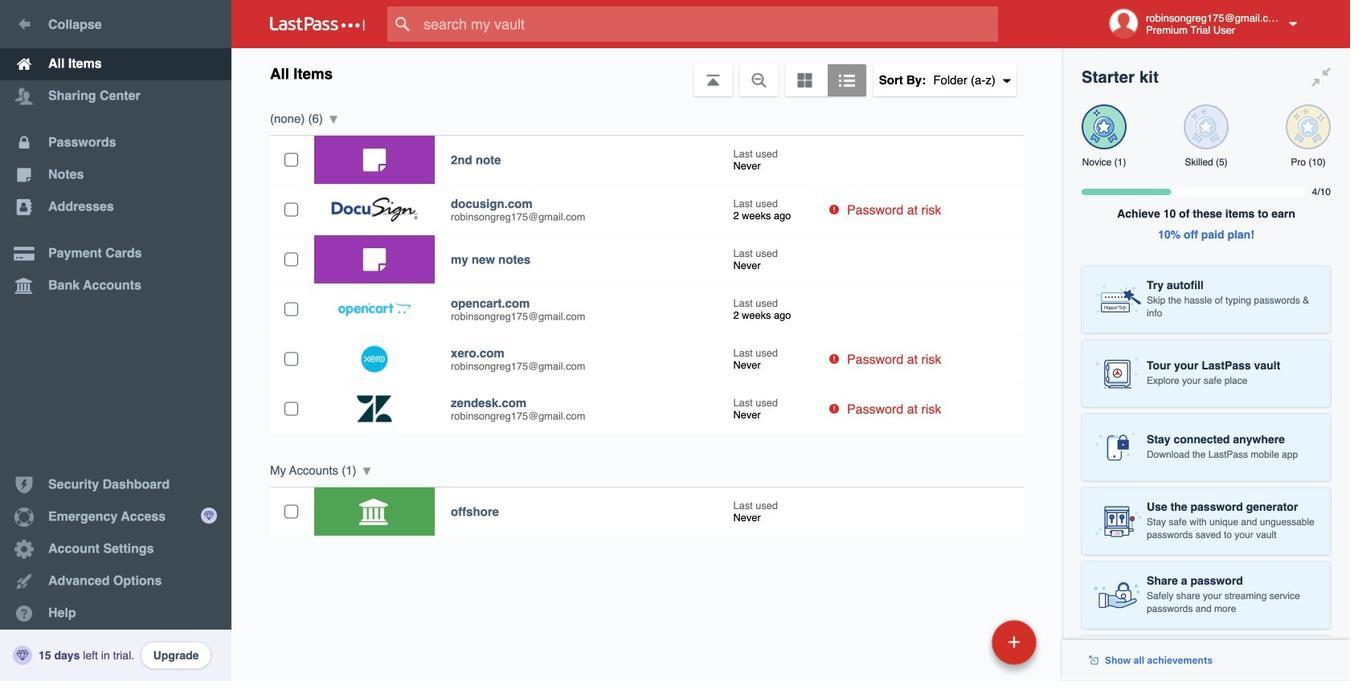 Task type: locate. For each thing, give the bounding box(es) containing it.
vault options navigation
[[232, 48, 1063, 96]]

new item navigation
[[882, 616, 1047, 682]]



Task type: describe. For each thing, give the bounding box(es) containing it.
search my vault text field
[[387, 6, 1030, 42]]

new item element
[[882, 620, 1043, 666]]

lastpass image
[[270, 17, 365, 31]]

main navigation navigation
[[0, 0, 232, 682]]

Search search field
[[387, 6, 1030, 42]]



